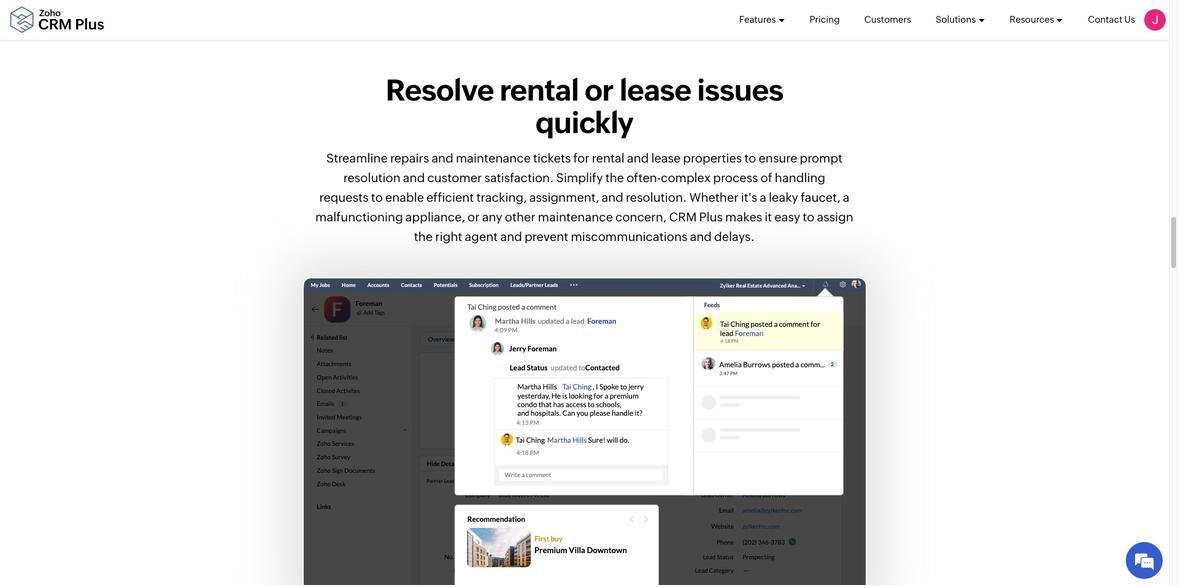 Task type: describe. For each thing, give the bounding box(es) containing it.
it
[[765, 210, 772, 224]]

contact us
[[1088, 14, 1135, 25]]

other
[[505, 210, 536, 224]]

rental inside resolve rental or lease issues quickly
[[500, 73, 579, 107]]

us
[[1125, 14, 1135, 25]]

assignment,
[[529, 190, 599, 204]]

simplify
[[556, 170, 603, 184]]

whether
[[689, 190, 739, 204]]

lease inside streamline repairs and maintenance tickets for rental and lease properties to ensure prompt resolution and customer satisfaction. simplify the often-complex process of handling requests to enable efficient tracking, assignment, and resolution. whether it's a leaky faucet, a malfunctioning appliance, or any other maintenance concern, crm plus makes it easy to assign the right agent and prevent miscommunications and delays.
[[651, 151, 681, 165]]

contact us link
[[1088, 0, 1135, 39]]

and down other
[[500, 229, 522, 243]]

often-
[[627, 170, 661, 184]]

and up often- on the right of the page
[[627, 151, 649, 165]]

customers link
[[865, 0, 911, 39]]

and down plus
[[690, 229, 712, 243]]

resources link
[[1010, 0, 1064, 39]]

solutions
[[936, 14, 976, 25]]

satisfaction.
[[485, 170, 554, 184]]

enable
[[385, 190, 424, 204]]

0 vertical spatial the
[[606, 170, 624, 184]]

zoho crmplus logo image
[[9, 6, 104, 33]]

resolve rental or lease issues quickly
[[386, 73, 783, 140]]

appliance,
[[406, 210, 465, 224]]

1 horizontal spatial to
[[803, 210, 815, 224]]

features link
[[739, 0, 785, 39]]

complex
[[661, 170, 711, 184]]

concern,
[[616, 210, 667, 224]]

delays.
[[714, 229, 755, 243]]

lease inside resolve rental or lease issues quickly
[[619, 73, 691, 107]]

agent
[[465, 229, 498, 243]]

contact
[[1088, 14, 1123, 25]]

and up customer
[[432, 151, 453, 165]]

prevent
[[525, 229, 569, 243]]

multichannel outreach image
[[302, 277, 867, 585]]

easy
[[775, 210, 800, 224]]

pricing link
[[810, 0, 840, 39]]

or inside streamline repairs and maintenance tickets for rental and lease properties to ensure prompt resolution and customer satisfaction. simplify the often-complex process of handling requests to enable efficient tracking, assignment, and resolution. whether it's a leaky faucet, a malfunctioning appliance, or any other maintenance concern, crm plus makes it easy to assign the right agent and prevent miscommunications and delays.
[[468, 210, 480, 224]]

leaky
[[769, 190, 798, 204]]

for
[[574, 151, 590, 165]]



Task type: vqa. For each thing, say whether or not it's contained in the screenshot.
top to the left
no



Task type: locate. For each thing, give the bounding box(es) containing it.
streamline
[[326, 151, 388, 165]]

to
[[745, 151, 756, 165], [803, 210, 815, 224]]

the
[[606, 170, 624, 184], [414, 229, 433, 243]]

maintenance
[[456, 151, 531, 165], [538, 210, 613, 224]]

solutions link
[[936, 0, 985, 39]]

to up process
[[745, 151, 756, 165]]

a right 'it's'
[[760, 190, 767, 204]]

0 horizontal spatial to
[[745, 151, 756, 165]]

issues
[[697, 73, 783, 107]]

or
[[585, 73, 614, 107], [468, 210, 480, 224]]

1 vertical spatial rental
[[592, 151, 625, 165]]

1 horizontal spatial a
[[843, 190, 850, 204]]

and up "concern,"
[[602, 190, 623, 204]]

customers
[[865, 14, 911, 25]]

james peterson image
[[1145, 9, 1166, 31]]

1 vertical spatial or
[[468, 210, 480, 224]]

properties
[[683, 151, 742, 165]]

the down appliance,
[[414, 229, 433, 243]]

0 horizontal spatial the
[[414, 229, 433, 243]]

makes
[[725, 210, 762, 224]]

right
[[435, 229, 462, 243]]

resolution.
[[626, 190, 687, 204]]

1 horizontal spatial the
[[606, 170, 624, 184]]

faucet,
[[801, 190, 841, 204]]

0 horizontal spatial a
[[760, 190, 767, 204]]

a
[[760, 190, 767, 204], [843, 190, 850, 204]]

malfunctioning
[[315, 210, 403, 224]]

any
[[482, 210, 502, 224]]

1 vertical spatial lease
[[651, 151, 681, 165]]

repairs
[[390, 151, 429, 165]]

0 vertical spatial lease
[[619, 73, 691, 107]]

to right easy
[[803, 210, 815, 224]]

maintenance down assignment,
[[538, 210, 613, 224]]

resolve
[[386, 73, 494, 107]]

1 vertical spatial the
[[414, 229, 433, 243]]

0 horizontal spatial rental
[[500, 73, 579, 107]]

1 vertical spatial to
[[803, 210, 815, 224]]

and down repairs
[[403, 170, 425, 184]]

handling
[[775, 170, 826, 184]]

crm
[[669, 210, 697, 224]]

resolution
[[343, 170, 401, 184]]

0 vertical spatial rental
[[500, 73, 579, 107]]

features
[[739, 14, 776, 25]]

requests to
[[319, 190, 383, 204]]

ensure
[[759, 151, 797, 165]]

plus
[[699, 210, 723, 224]]

0 horizontal spatial or
[[468, 210, 480, 224]]

resources
[[1010, 14, 1054, 25]]

1 horizontal spatial maintenance
[[538, 210, 613, 224]]

of
[[761, 170, 773, 184]]

1 vertical spatial maintenance
[[538, 210, 613, 224]]

0 vertical spatial or
[[585, 73, 614, 107]]

assign
[[817, 210, 854, 224]]

quickly
[[535, 105, 634, 140]]

tickets
[[533, 151, 571, 165]]

0 vertical spatial maintenance
[[456, 151, 531, 165]]

streamline repairs and maintenance tickets for rental and lease properties to ensure prompt resolution and customer satisfaction. simplify the often-complex process of handling requests to enable efficient tracking, assignment, and resolution. whether it's a leaky faucet, a malfunctioning appliance, or any other maintenance concern, crm plus makes it easy to assign the right agent and prevent miscommunications and delays.
[[315, 151, 854, 243]]

1 horizontal spatial rental
[[592, 151, 625, 165]]

and
[[432, 151, 453, 165], [627, 151, 649, 165], [403, 170, 425, 184], [602, 190, 623, 204], [500, 229, 522, 243], [690, 229, 712, 243]]

rental inside streamline repairs and maintenance tickets for rental and lease properties to ensure prompt resolution and customer satisfaction. simplify the often-complex process of handling requests to enable efficient tracking, assignment, and resolution. whether it's a leaky faucet, a malfunctioning appliance, or any other maintenance concern, crm plus makes it easy to assign the right agent and prevent miscommunications and delays.
[[592, 151, 625, 165]]

it's
[[741, 190, 757, 204]]

efficient
[[427, 190, 474, 204]]

customer
[[427, 170, 482, 184]]

2 a from the left
[[843, 190, 850, 204]]

maintenance up satisfaction.
[[456, 151, 531, 165]]

rental
[[500, 73, 579, 107], [592, 151, 625, 165]]

miscommunications
[[571, 229, 688, 243]]

0 vertical spatial to
[[745, 151, 756, 165]]

prompt
[[800, 151, 843, 165]]

1 a from the left
[[760, 190, 767, 204]]

tracking,
[[476, 190, 527, 204]]

lease
[[619, 73, 691, 107], [651, 151, 681, 165]]

a up assign
[[843, 190, 850, 204]]

the left often- on the right of the page
[[606, 170, 624, 184]]

0 horizontal spatial maintenance
[[456, 151, 531, 165]]

process
[[713, 170, 758, 184]]

or inside resolve rental or lease issues quickly
[[585, 73, 614, 107]]

pricing
[[810, 14, 840, 25]]

1 horizontal spatial or
[[585, 73, 614, 107]]



